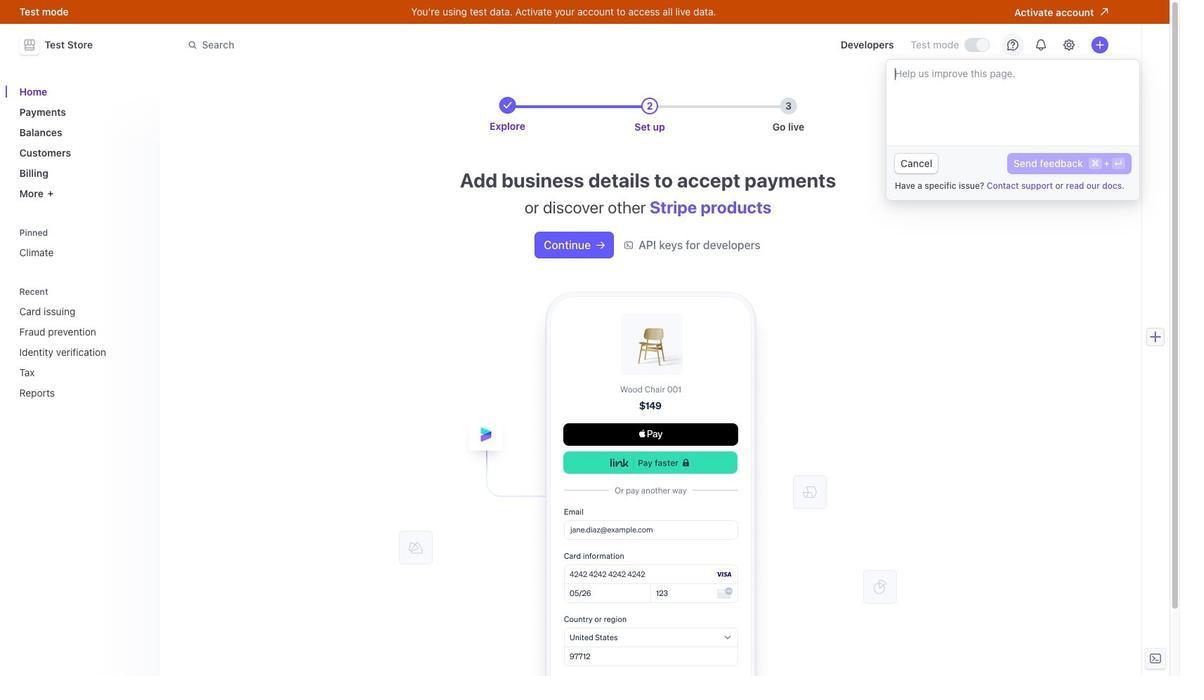Task type: describe. For each thing, give the bounding box(es) containing it.
settings image
[[1063, 39, 1075, 51]]

edit pins image
[[137, 229, 146, 237]]

notifications image
[[1035, 39, 1047, 51]]

help image
[[1007, 39, 1019, 51]]

Help us improve this page. text field
[[887, 60, 1140, 145]]



Task type: vqa. For each thing, say whether or not it's contained in the screenshot.
result
no



Task type: locate. For each thing, give the bounding box(es) containing it.
core navigation links element
[[14, 80, 151, 205]]

Test mode checkbox
[[965, 39, 989, 51]]

svg image
[[597, 241, 605, 250]]

pinned element
[[14, 223, 151, 264]]

None search field
[[180, 32, 576, 58]]

2 recent element from the top
[[14, 300, 151, 405]]

recent element
[[14, 282, 151, 405], [14, 300, 151, 405]]

clear history image
[[137, 288, 146, 296]]

1 recent element from the top
[[14, 282, 151, 405]]

Search text field
[[180, 32, 576, 58]]



